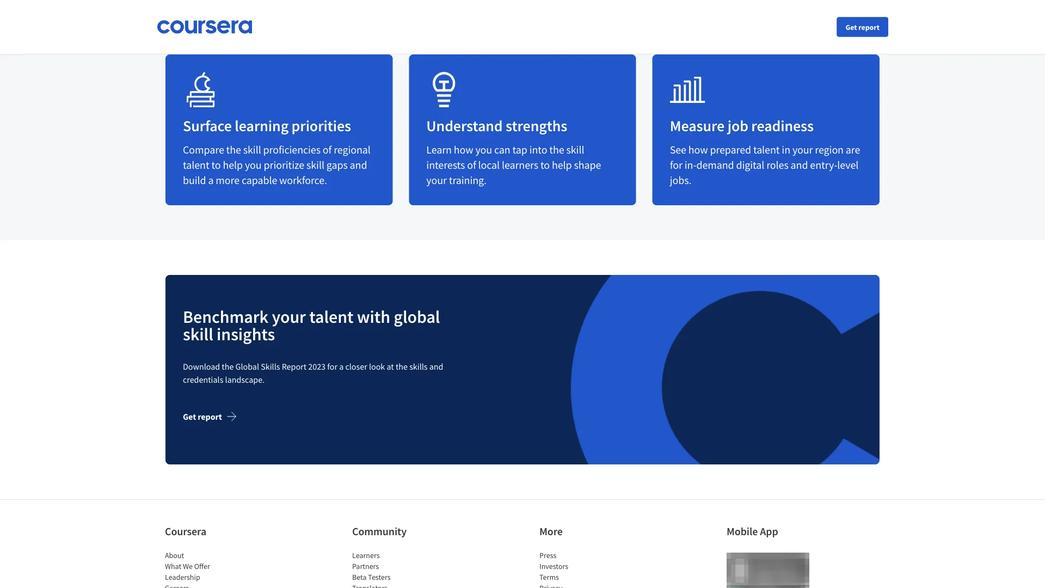 Task type: vqa. For each thing, say whether or not it's contained in the screenshot.


Task type: describe. For each thing, give the bounding box(es) containing it.
the right at
[[396, 361, 408, 372]]

get report for the rightmost get report button
[[846, 22, 880, 32]]

partners
[[352, 562, 379, 571]]

interests
[[427, 158, 465, 172]]

0 vertical spatial of
[[652, 14, 661, 28]]

1 horizontal spatial get report button
[[837, 17, 889, 37]]

and for download the global skills report 2023 for a closer look at the skills and credentials landscape.
[[430, 361, 444, 372]]

terms link
[[540, 573, 559, 582]]

readiness
[[752, 116, 814, 135]]

what
[[165, 562, 182, 571]]

can
[[495, 143, 511, 157]]

proficiencies
[[263, 143, 321, 157]]

strengthen
[[260, 14, 309, 28]]

how for measure
[[689, 143, 708, 157]]

prioritize
[[264, 158, 305, 172]]

2023
[[308, 361, 326, 372]]

press
[[540, 551, 557, 561]]

investors link
[[540, 562, 569, 571]]

global
[[394, 306, 440, 327]]

with
[[357, 306, 391, 327]]

report for the left get report button
[[198, 411, 222, 422]]

skills
[[410, 361, 428, 372]]

download the global skills report 2023 for a closer look at the skills and credentials landscape.
[[183, 361, 444, 385]]

list for more
[[540, 550, 632, 588]]

of inside 'learn how you can tap into the skill interests of local learners to help shape your training.'
[[467, 158, 476, 172]]

app
[[761, 525, 779, 538]]

at
[[387, 361, 394, 372]]

your inside 'learn how you can tap into the skill interests of local learners to help shape your training.'
[[427, 174, 447, 187]]

measure
[[670, 116, 725, 135]]

more
[[216, 174, 240, 187]]

job
[[728, 116, 749, 135]]

leadership link
[[165, 573, 200, 582]]

development
[[381, 14, 441, 28]]

region
[[816, 143, 844, 157]]

leadership
[[165, 573, 200, 582]]

learners
[[502, 158, 539, 172]]

press link
[[540, 551, 557, 561]]

innovation.
[[689, 14, 740, 28]]

learning
[[235, 116, 289, 135]]

about
[[165, 551, 184, 561]]

regional
[[334, 143, 371, 157]]

mobile app
[[727, 525, 779, 538]]

you inside 'learn how you can tap into the skill interests of local learners to help shape your training.'
[[476, 143, 492, 157]]

look
[[369, 361, 385, 372]]

local
[[479, 158, 500, 172]]

download
[[183, 361, 220, 372]]

this
[[617, 14, 634, 28]]

era
[[636, 14, 650, 28]]

credentials
[[183, 374, 224, 385]]

into
[[530, 143, 548, 157]]

of inside compare the skill proficiencies of regional talent to help you prioritize skill gaps and build a more capable workforce.
[[323, 143, 332, 157]]

list item for coursera
[[165, 583, 258, 588]]

beta testers link
[[352, 573, 391, 582]]

more
[[540, 525, 563, 538]]

report
[[282, 361, 307, 372]]

see
[[670, 143, 687, 157]]

get for the rightmost get report button
[[846, 22, 858, 32]]

shape
[[574, 158, 602, 172]]

the left global
[[222, 361, 234, 372]]

use these insights to strengthen your workforce development strategy and prepare talent to thrive in this era of rapid innovation.
[[166, 14, 740, 28]]

strengths
[[506, 116, 568, 135]]

prepare
[[501, 14, 536, 28]]

learn
[[427, 143, 452, 157]]

coursera logo image
[[157, 20, 253, 34]]

and for compare the skill proficiencies of regional talent to help you prioritize skill gaps and build a more capable workforce.
[[350, 158, 367, 172]]

the inside 'learn how you can tap into the skill interests of local learners to help shape your training.'
[[550, 143, 565, 157]]

workforce.
[[279, 174, 327, 187]]

skill inside benchmark your talent with global skill insights
[[183, 323, 213, 345]]

report for the rightmost get report button
[[859, 22, 880, 32]]

use
[[166, 14, 182, 28]]

list for community
[[352, 550, 445, 588]]

press investors terms
[[540, 551, 569, 582]]

investors
[[540, 562, 569, 571]]

talent inside benchmark your talent with global skill insights
[[310, 306, 354, 327]]

get for the left get report button
[[183, 411, 196, 422]]

offer
[[194, 562, 210, 571]]

the inside compare the skill proficiencies of regional talent to help you prioritize skill gaps and build a more capable workforce.
[[226, 143, 241, 157]]

digital
[[737, 158, 765, 172]]

testers
[[368, 573, 391, 582]]

in-
[[685, 158, 697, 172]]

to inside 'learn how you can tap into the skill interests of local learners to help shape your training.'
[[541, 158, 550, 172]]



Task type: locate. For each thing, give the bounding box(es) containing it.
get report
[[846, 22, 880, 32], [183, 411, 222, 422]]

a right build
[[208, 174, 214, 187]]

0 horizontal spatial of
[[323, 143, 332, 157]]

how up interests
[[454, 143, 474, 157]]

0 horizontal spatial a
[[208, 174, 214, 187]]

level
[[838, 158, 859, 172]]

roles
[[767, 158, 789, 172]]

global
[[236, 361, 259, 372]]

0 horizontal spatial report
[[198, 411, 222, 422]]

strategy
[[443, 14, 479, 28]]

1 horizontal spatial help
[[552, 158, 572, 172]]

0 vertical spatial insights
[[211, 14, 246, 28]]

0 horizontal spatial list item
[[165, 583, 258, 588]]

your
[[311, 14, 331, 28], [793, 143, 813, 157], [427, 174, 447, 187], [272, 306, 306, 327]]

1 vertical spatial you
[[245, 158, 262, 172]]

1 horizontal spatial list item
[[352, 583, 445, 588]]

to down the into on the top right
[[541, 158, 550, 172]]

about what we offer leadership
[[165, 551, 210, 582]]

you up local
[[476, 143, 492, 157]]

skill up shape
[[567, 143, 585, 157]]

your left workforce in the left top of the page
[[311, 14, 331, 28]]

list containing learners
[[352, 550, 445, 588]]

1 help from the left
[[223, 158, 243, 172]]

talent up build
[[183, 158, 209, 172]]

prepared
[[710, 143, 752, 157]]

rapid
[[663, 14, 687, 28]]

to left "thrive"
[[567, 14, 576, 28]]

of up training.
[[467, 158, 476, 172]]

insights right these
[[211, 14, 246, 28]]

the right compare
[[226, 143, 241, 157]]

3 list from the left
[[540, 550, 632, 588]]

landscape.
[[225, 374, 265, 385]]

and right "roles" at the right top of the page
[[791, 158, 809, 172]]

for inside download the global skills report 2023 for a closer look at the skills and credentials landscape.
[[328, 361, 338, 372]]

your up report
[[272, 306, 306, 327]]

list item for more
[[540, 583, 632, 588]]

list item
[[165, 583, 258, 588], [352, 583, 445, 588], [540, 583, 632, 588]]

skill inside 'learn how you can tap into the skill interests of local learners to help shape your training.'
[[567, 143, 585, 157]]

these
[[184, 14, 209, 28]]

2 how from the left
[[689, 143, 708, 157]]

0 vertical spatial get report button
[[837, 17, 889, 37]]

report
[[859, 22, 880, 32], [198, 411, 222, 422]]

0 vertical spatial in
[[606, 14, 615, 28]]

a inside download the global skills report 2023 for a closer look at the skills and credentials landscape.
[[339, 361, 344, 372]]

1 vertical spatial report
[[198, 411, 222, 422]]

0 horizontal spatial help
[[223, 158, 243, 172]]

a
[[208, 174, 214, 187], [339, 361, 344, 372]]

list item down investors at the right
[[540, 583, 632, 588]]

terms
[[540, 573, 559, 582]]

capable
[[242, 174, 277, 187]]

for
[[670, 158, 683, 172], [328, 361, 338, 372]]

workforce
[[334, 14, 379, 28]]

1 list item from the left
[[165, 583, 258, 588]]

for left in-
[[670, 158, 683, 172]]

2 list from the left
[[352, 550, 445, 588]]

how for understand
[[454, 143, 474, 157]]

list for coursera
[[165, 550, 258, 588]]

your inside see how prepared talent in your region are for in-demand digital roles and entry-level jobs.
[[793, 143, 813, 157]]

for right 2023 at bottom
[[328, 361, 338, 372]]

and right skills in the left of the page
[[430, 361, 444, 372]]

demand
[[697, 158, 735, 172]]

1 list from the left
[[165, 550, 258, 588]]

learners
[[352, 551, 380, 561]]

0 vertical spatial you
[[476, 143, 492, 157]]

a inside compare the skill proficiencies of regional talent to help you prioritize skill gaps and build a more capable workforce.
[[208, 174, 214, 187]]

about link
[[165, 551, 184, 561]]

2 horizontal spatial of
[[652, 14, 661, 28]]

you up capable
[[245, 158, 262, 172]]

list containing press
[[540, 550, 632, 588]]

understand strengths
[[427, 116, 568, 135]]

1 vertical spatial get
[[183, 411, 196, 422]]

entry-
[[811, 158, 838, 172]]

and
[[481, 14, 499, 28], [350, 158, 367, 172], [791, 158, 809, 172], [430, 361, 444, 372]]

1 horizontal spatial of
[[467, 158, 476, 172]]

tap
[[513, 143, 528, 157]]

measure job readiness
[[670, 116, 814, 135]]

1 horizontal spatial list
[[352, 550, 445, 588]]

list item for community
[[352, 583, 445, 588]]

1 horizontal spatial you
[[476, 143, 492, 157]]

a left closer
[[339, 361, 344, 372]]

your up entry-
[[793, 143, 813, 157]]

you
[[476, 143, 492, 157], [245, 158, 262, 172]]

1 how from the left
[[454, 143, 474, 157]]

to inside compare the skill proficiencies of regional talent to help you prioritize skill gaps and build a more capable workforce.
[[212, 158, 221, 172]]

0 horizontal spatial get report
[[183, 411, 222, 422]]

learn how you can tap into the skill interests of local learners to help shape your training.
[[427, 143, 602, 187]]

understand
[[427, 116, 503, 135]]

1 vertical spatial insights
[[217, 323, 275, 345]]

0 horizontal spatial list
[[165, 550, 258, 588]]

and inside download the global skills report 2023 for a closer look at the skills and credentials landscape.
[[430, 361, 444, 372]]

to up "more"
[[212, 158, 221, 172]]

learners partners beta testers
[[352, 551, 391, 582]]

and for see how prepared talent in your region are for in-demand digital roles and entry-level jobs.
[[791, 158, 809, 172]]

0 horizontal spatial you
[[245, 158, 262, 172]]

skills
[[261, 361, 280, 372]]

skill
[[243, 143, 261, 157], [567, 143, 585, 157], [307, 158, 325, 172], [183, 323, 213, 345]]

1 vertical spatial a
[[339, 361, 344, 372]]

talent up "roles" at the right top of the page
[[754, 143, 780, 157]]

talent
[[538, 14, 564, 28], [754, 143, 780, 157], [183, 158, 209, 172], [310, 306, 354, 327]]

2 horizontal spatial list
[[540, 550, 632, 588]]

training.
[[449, 174, 487, 187]]

0 vertical spatial report
[[859, 22, 880, 32]]

compare the skill proficiencies of regional talent to help you prioritize skill gaps and build a more capable workforce.
[[183, 143, 371, 187]]

1 horizontal spatial in
[[782, 143, 791, 157]]

help
[[223, 158, 243, 172], [552, 158, 572, 172]]

surface learning priorities
[[183, 116, 351, 135]]

skill up download
[[183, 323, 213, 345]]

the right the into on the top right
[[550, 143, 565, 157]]

help inside compare the skill proficiencies of regional talent to help you prioritize skill gaps and build a more capable workforce.
[[223, 158, 243, 172]]

0 horizontal spatial how
[[454, 143, 474, 157]]

and down regional
[[350, 158, 367, 172]]

0 vertical spatial a
[[208, 174, 214, 187]]

talent left with at bottom left
[[310, 306, 354, 327]]

0 horizontal spatial get report button
[[183, 404, 246, 430]]

compare
[[183, 143, 224, 157]]

skill up workforce.
[[307, 158, 325, 172]]

your down interests
[[427, 174, 447, 187]]

1 vertical spatial for
[[328, 361, 338, 372]]

for inside see how prepared talent in your region are for in-demand digital roles and entry-level jobs.
[[670, 158, 683, 172]]

1 horizontal spatial get report
[[846, 22, 880, 32]]

gaps
[[327, 158, 348, 172]]

build
[[183, 174, 206, 187]]

how inside 'learn how you can tap into the skill interests of local learners to help shape your training.'
[[454, 143, 474, 157]]

0 horizontal spatial in
[[606, 14, 615, 28]]

0 horizontal spatial for
[[328, 361, 338, 372]]

what we offer link
[[165, 562, 210, 571]]

jobs.
[[670, 174, 692, 187]]

thrive
[[578, 14, 604, 28]]

and inside compare the skill proficiencies of regional talent to help you prioritize skill gaps and build a more capable workforce.
[[350, 158, 367, 172]]

and inside see how prepared talent in your region are for in-demand digital roles and entry-level jobs.
[[791, 158, 809, 172]]

2 horizontal spatial list item
[[540, 583, 632, 588]]

surface
[[183, 116, 232, 135]]

community
[[352, 525, 407, 538]]

list
[[165, 550, 258, 588], [352, 550, 445, 588], [540, 550, 632, 588]]

talent inside see how prepared talent in your region are for in-demand digital roles and entry-level jobs.
[[754, 143, 780, 157]]

of up gaps
[[323, 143, 332, 157]]

1 horizontal spatial for
[[670, 158, 683, 172]]

1 horizontal spatial report
[[859, 22, 880, 32]]

closer
[[346, 361, 368, 372]]

we
[[183, 562, 193, 571]]

list item down offer
[[165, 583, 258, 588]]

0 vertical spatial for
[[670, 158, 683, 172]]

0 vertical spatial get
[[846, 22, 858, 32]]

to
[[248, 14, 258, 28], [567, 14, 576, 28], [212, 158, 221, 172], [541, 158, 550, 172]]

get report for the left get report button
[[183, 411, 222, 422]]

get
[[846, 22, 858, 32], [183, 411, 196, 422]]

2 list item from the left
[[352, 583, 445, 588]]

benchmark
[[183, 306, 269, 327]]

how
[[454, 143, 474, 157], [689, 143, 708, 157]]

your inside benchmark your talent with global skill insights
[[272, 306, 306, 327]]

how up in-
[[689, 143, 708, 157]]

in left the this
[[606, 14, 615, 28]]

talent inside compare the skill proficiencies of regional talent to help you prioritize skill gaps and build a more capable workforce.
[[183, 158, 209, 172]]

coursera
[[165, 525, 207, 538]]

help left shape
[[552, 158, 572, 172]]

see how prepared talent in your region are for in-demand digital roles and entry-level jobs.
[[670, 143, 861, 187]]

1 horizontal spatial how
[[689, 143, 708, 157]]

1 placeholder image from the top
[[727, 553, 810, 587]]

0 vertical spatial get report
[[846, 22, 880, 32]]

placeholder image
[[727, 553, 810, 587], [727, 586, 810, 588]]

talent right prepare
[[538, 14, 564, 28]]

you inside compare the skill proficiencies of regional talent to help you prioritize skill gaps and build a more capable workforce.
[[245, 158, 262, 172]]

2 vertical spatial of
[[467, 158, 476, 172]]

of
[[652, 14, 661, 28], [323, 143, 332, 157], [467, 158, 476, 172]]

mobile
[[727, 525, 758, 538]]

how inside see how prepared talent in your region are for in-demand digital roles and entry-level jobs.
[[689, 143, 708, 157]]

list containing about
[[165, 550, 258, 588]]

1 vertical spatial in
[[782, 143, 791, 157]]

priorities
[[292, 116, 351, 135]]

1 vertical spatial get report button
[[183, 404, 246, 430]]

partners link
[[352, 562, 379, 571]]

3 list item from the left
[[540, 583, 632, 588]]

in inside see how prepared talent in your region are for in-demand digital roles and entry-level jobs.
[[782, 143, 791, 157]]

0 horizontal spatial get
[[183, 411, 196, 422]]

1 vertical spatial of
[[323, 143, 332, 157]]

of right era
[[652, 14, 661, 28]]

2 help from the left
[[552, 158, 572, 172]]

list item down testers at the bottom of the page
[[352, 583, 445, 588]]

and left prepare
[[481, 14, 499, 28]]

1 vertical spatial get report
[[183, 411, 222, 422]]

get report button
[[837, 17, 889, 37], [183, 404, 246, 430]]

help inside 'learn how you can tap into the skill interests of local learners to help shape your training.'
[[552, 158, 572, 172]]

beta
[[352, 573, 367, 582]]

help up "more"
[[223, 158, 243, 172]]

insights
[[211, 14, 246, 28], [217, 323, 275, 345]]

skill down learning
[[243, 143, 261, 157]]

in up "roles" at the right top of the page
[[782, 143, 791, 157]]

1 horizontal spatial get
[[846, 22, 858, 32]]

1 horizontal spatial a
[[339, 361, 344, 372]]

are
[[846, 143, 861, 157]]

insights up global
[[217, 323, 275, 345]]

to left strengthen
[[248, 14, 258, 28]]

benchmark your talent with global skill insights
[[183, 306, 440, 345]]

insights inside benchmark your talent with global skill insights
[[217, 323, 275, 345]]

in
[[606, 14, 615, 28], [782, 143, 791, 157]]

2 placeholder image from the top
[[727, 586, 810, 588]]

learners link
[[352, 551, 380, 561]]

the
[[226, 143, 241, 157], [550, 143, 565, 157], [222, 361, 234, 372], [396, 361, 408, 372]]



